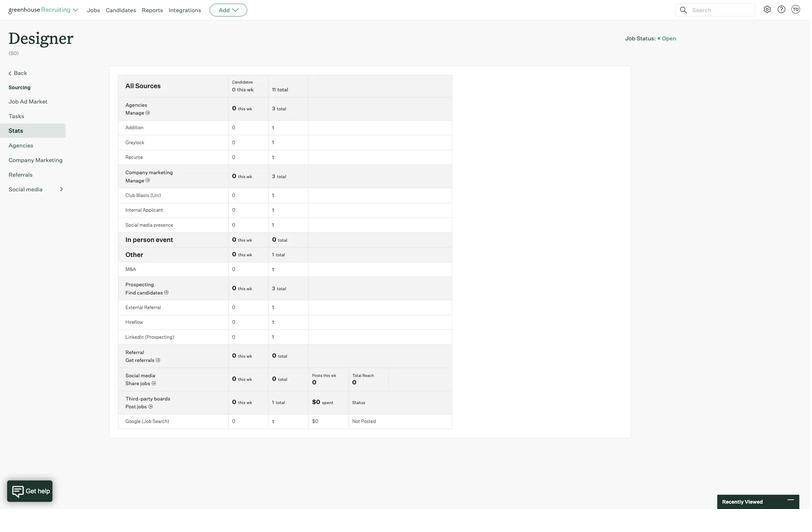 Task type: vqa. For each thing, say whether or not it's contained in the screenshot.
CLEAR VALUE ELEMENT
no



Task type: describe. For each thing, give the bounding box(es) containing it.
1 link for linkedin (prospecting)
[[272, 334, 274, 340]]

recurse
[[126, 154, 143, 160]]

marketing
[[35, 156, 63, 163]]

social for social media
[[9, 186, 25, 193]]

company for company marketing manage
[[126, 169, 148, 175]]

1 link for recurse
[[272, 154, 274, 160]]

3 link for company marketing manage
[[272, 173, 275, 179]]

candidates
[[137, 289, 163, 295]]

7 1 from the top
[[272, 251, 274, 257]]

3 total for prospecting find candidates
[[272, 285, 286, 291]]

club blasts (uni)
[[126, 192, 161, 198]]

candidates for candidates 0 this wk
[[232, 79, 253, 84]]

1 link for greylock
[[272, 139, 274, 145]]

open
[[662, 34, 677, 42]]

1 link for hireflow
[[272, 319, 274, 325]]

candidates 0 this wk
[[232, 79, 254, 93]]

manage link for marketing
[[126, 177, 150, 184]]

3 link for agencies manage
[[272, 105, 275, 112]]

7 1 link from the top
[[272, 251, 274, 257]]

total reach 0
[[353, 373, 374, 386]]

back
[[14, 69, 27, 76]]

boards
[[154, 395, 170, 401]]

greylock
[[126, 139, 144, 145]]

in person event
[[126, 236, 173, 244]]

$0 for $0 spent
[[312, 399, 320, 406]]

designer link
[[9, 20, 74, 50]]

third-party boards link
[[126, 395, 170, 401]]

1 for hireflow
[[272, 319, 274, 325]]

find
[[126, 289, 136, 295]]

0 total for referral get referrals
[[272, 352, 288, 359]]

referrals
[[135, 357, 155, 363]]

in
[[126, 236, 131, 244]]

1 for m&a
[[272, 266, 274, 272]]

external referral
[[126, 304, 161, 310]]

social for social media presence
[[126, 222, 139, 228]]

addition
[[126, 125, 144, 130]]

(prospecting)
[[145, 334, 174, 340]]

candidates link
[[106, 6, 136, 14]]

google (job search)
[[126, 418, 169, 424]]

reports
[[142, 6, 163, 14]]

social media share jobs
[[126, 372, 155, 386]]

$0 for $0
[[312, 418, 319, 424]]

party
[[141, 395, 153, 401]]

all
[[126, 82, 134, 90]]

designer (50)
[[9, 27, 74, 56]]

0 inside total reach 0
[[353, 379, 357, 386]]

1 link for addition
[[272, 124, 274, 131]]

social media presence
[[126, 222, 173, 228]]

media for social media share jobs
[[141, 372, 155, 378]]

posts this wk 0
[[312, 373, 336, 386]]

3 for company marketing manage
[[272, 173, 275, 179]]

td button
[[792, 5, 801, 14]]

(50)
[[9, 50, 19, 56]]

not
[[353, 418, 360, 424]]

post jobs link
[[126, 403, 153, 410]]

post
[[126, 403, 136, 410]]

greenhouse recruiting image
[[9, 6, 73, 14]]

0 horizontal spatial social media link
[[9, 185, 63, 193]]

td
[[794, 7, 799, 12]]

jobs
[[87, 6, 100, 14]]

share
[[126, 380, 139, 386]]

3 for agencies manage
[[272, 105, 275, 112]]

share jobs link
[[126, 380, 156, 387]]

google
[[126, 418, 141, 424]]

Search text field
[[691, 5, 749, 15]]

manage link for manage
[[126, 109, 150, 116]]

other
[[126, 250, 143, 258]]

1 link for google (job search)
[[272, 418, 274, 424]]

1 1 total from the top
[[272, 251, 285, 257]]

add
[[219, 6, 230, 14]]

social media
[[9, 186, 43, 193]]

back link
[[9, 68, 63, 78]]

sourcing
[[9, 84, 31, 90]]

sources
[[135, 82, 161, 90]]

spent
[[322, 400, 334, 405]]

club
[[126, 192, 135, 198]]

total for company marketing manage
[[277, 174, 286, 179]]

stats
[[9, 127, 23, 134]]

linkedin (prospecting)
[[126, 334, 174, 340]]

recently viewed
[[723, 499, 763, 505]]

12 1 link from the top
[[272, 399, 274, 405]]

third-party boards post jobs
[[126, 395, 170, 410]]

job for job ad market
[[9, 98, 19, 105]]

status
[[353, 400, 366, 405]]

12 1 from the top
[[272, 399, 274, 405]]

get
[[126, 357, 134, 363]]

event
[[156, 236, 173, 244]]

tasks
[[9, 112, 24, 119]]

prospecting find candidates
[[126, 281, 163, 295]]

internal
[[126, 207, 142, 213]]

0 inside candidates 0 this wk
[[232, 86, 236, 93]]

11 total
[[272, 86, 288, 93]]

ad
[[20, 98, 27, 105]]

1 horizontal spatial referral
[[144, 304, 161, 310]]

marketing
[[149, 169, 173, 175]]

manage inside company marketing manage
[[126, 177, 144, 183]]

total
[[353, 373, 362, 378]]

1 for club blasts (uni)
[[272, 192, 274, 198]]

(job
[[142, 418, 152, 424]]

reports link
[[142, 6, 163, 14]]

3 total for company marketing manage
[[272, 173, 286, 179]]

third-
[[126, 395, 141, 401]]

external
[[126, 304, 143, 310]]

referral get referrals
[[126, 349, 155, 363]]

market
[[29, 98, 48, 105]]

prospecting link
[[126, 281, 154, 287]]

configure image
[[764, 5, 772, 14]]

1 link for internal applicant
[[272, 207, 274, 213]]

(uni)
[[150, 192, 161, 198]]

manage inside the agencies manage
[[126, 110, 144, 116]]

agencies manage
[[126, 102, 147, 116]]

0 this wk for agencies manage
[[232, 105, 252, 112]]

referral inside referral get referrals
[[126, 349, 144, 355]]



Task type: locate. For each thing, give the bounding box(es) containing it.
social down the internal
[[126, 222, 139, 228]]

2 0 total from the top
[[272, 352, 288, 359]]

this inside candidates 0 this wk
[[237, 86, 246, 93]]

9 1 link from the top
[[272, 304, 274, 310]]

manage
[[126, 110, 144, 116], [126, 177, 144, 183]]

integrations
[[169, 6, 201, 14]]

$0
[[312, 399, 320, 406], [312, 418, 319, 424]]

posts
[[312, 373, 323, 378]]

social media link down referrals link
[[9, 185, 63, 193]]

wk inside posts this wk 0
[[331, 373, 336, 378]]

company marketing
[[9, 156, 63, 163]]

1 1 from the top
[[272, 124, 274, 131]]

candidates right jobs
[[106, 6, 136, 14]]

2 vertical spatial 3
[[272, 285, 275, 291]]

0 inside posts this wk 0
[[312, 379, 317, 386]]

1 link for social media presence
[[272, 222, 274, 228]]

agencies down all
[[126, 102, 147, 108]]

1 vertical spatial job
[[9, 98, 19, 105]]

social inside social media share jobs
[[126, 372, 140, 378]]

manage link down company marketing link
[[126, 177, 150, 184]]

manage link up addition
[[126, 109, 150, 116]]

1 horizontal spatial agencies link
[[126, 102, 147, 108]]

0 vertical spatial 3 total
[[272, 105, 286, 112]]

company down the recurse
[[126, 169, 148, 175]]

0 vertical spatial media
[[26, 186, 43, 193]]

1 horizontal spatial company
[[126, 169, 148, 175]]

1 horizontal spatial agencies
[[126, 102, 147, 108]]

1 total
[[272, 251, 285, 257], [272, 399, 285, 405]]

total for prospecting find candidates
[[277, 286, 286, 291]]

0 vertical spatial 1 total
[[272, 251, 285, 257]]

agencies link down all
[[126, 102, 147, 108]]

1 vertical spatial manage
[[126, 177, 144, 183]]

prospecting
[[126, 281, 154, 287]]

jobs right share
[[140, 380, 150, 386]]

0 horizontal spatial company
[[9, 156, 34, 163]]

2 vertical spatial media
[[141, 372, 155, 378]]

m&a
[[126, 266, 136, 272]]

all sources
[[126, 82, 161, 90]]

jobs link
[[87, 6, 100, 14]]

job
[[626, 34, 636, 42], [9, 98, 19, 105]]

2 vertical spatial social
[[126, 372, 140, 378]]

5 1 link from the top
[[272, 207, 274, 213]]

get referrals link
[[126, 357, 160, 364]]

3 link for prospecting find candidates
[[272, 285, 275, 291]]

search)
[[153, 418, 169, 424]]

total
[[278, 86, 288, 93], [277, 106, 286, 112], [277, 174, 286, 179], [278, 237, 288, 243], [276, 252, 285, 257], [277, 286, 286, 291], [278, 354, 288, 359], [278, 377, 288, 382], [276, 400, 285, 405]]

11 link
[[272, 86, 276, 93]]

total for third-party boards post jobs
[[276, 400, 285, 405]]

media up share jobs link on the left bottom of page
[[141, 372, 155, 378]]

0 this wk for third-party boards post jobs
[[232, 399, 252, 406]]

2 1 total from the top
[[272, 399, 285, 405]]

candidates for candidates
[[106, 6, 136, 14]]

11 1 from the top
[[272, 334, 274, 340]]

company marketing link
[[126, 169, 173, 175]]

1 for addition
[[272, 124, 274, 131]]

0 horizontal spatial referral
[[126, 349, 144, 355]]

0 vertical spatial manage
[[126, 110, 144, 116]]

company up referrals
[[9, 156, 34, 163]]

1 $0 from the top
[[312, 399, 320, 406]]

1 for linkedin (prospecting)
[[272, 334, 274, 340]]

3 0 this wk from the top
[[232, 236, 252, 243]]

1 vertical spatial social
[[126, 222, 139, 228]]

referrals
[[9, 171, 33, 178]]

designer
[[9, 27, 74, 48]]

company
[[9, 156, 34, 163], [126, 169, 148, 175]]

1 3 total from the top
[[272, 105, 286, 112]]

$0 spent
[[312, 399, 334, 406]]

td button
[[791, 4, 802, 15]]

2 3 from the top
[[272, 173, 275, 179]]

media for social media
[[26, 186, 43, 193]]

add button
[[210, 4, 247, 16]]

1 1 link from the top
[[272, 124, 274, 131]]

3 total
[[272, 105, 286, 112], [272, 173, 286, 179], [272, 285, 286, 291]]

job for job status:
[[626, 34, 636, 42]]

3 for prospecting find candidates
[[272, 285, 275, 291]]

$0 down the $0 spent
[[312, 418, 319, 424]]

0 vertical spatial jobs
[[140, 380, 150, 386]]

11 1 link from the top
[[272, 334, 274, 340]]

tasks link
[[9, 112, 63, 120]]

0 horizontal spatial job
[[9, 98, 19, 105]]

agencies for agencies
[[9, 142, 33, 149]]

hireflow
[[126, 319, 143, 325]]

media down internal applicant
[[140, 222, 153, 228]]

recently
[[723, 499, 744, 505]]

0 this wk for social media share jobs
[[232, 375, 252, 382]]

8 0 this wk from the top
[[232, 399, 252, 406]]

3 3 link from the top
[[272, 285, 275, 291]]

2 0 this wk from the top
[[232, 172, 252, 180]]

person
[[133, 236, 155, 244]]

social up share
[[126, 372, 140, 378]]

media inside social media share jobs
[[141, 372, 155, 378]]

candidates up '0' link
[[232, 79, 253, 84]]

2 1 from the top
[[272, 139, 274, 145]]

1 horizontal spatial candidates
[[232, 79, 253, 84]]

0 vertical spatial candidates
[[106, 6, 136, 14]]

agencies for agencies manage
[[126, 102, 147, 108]]

candidates inside candidates 0 this wk
[[232, 79, 253, 84]]

2 1 link from the top
[[272, 139, 274, 145]]

1 horizontal spatial social media link
[[126, 372, 155, 378]]

agencies link down stats "link"
[[9, 141, 63, 149]]

0 vertical spatial 3
[[272, 105, 275, 112]]

11
[[272, 86, 276, 93]]

0 this wk for referral get referrals
[[232, 352, 252, 359]]

1 manage link from the top
[[126, 109, 150, 116]]

company marketing link
[[9, 156, 63, 164]]

1 horizontal spatial job
[[626, 34, 636, 42]]

0 this wk for company marketing manage
[[232, 172, 252, 180]]

candidates
[[106, 6, 136, 14], [232, 79, 253, 84]]

1 for recurse
[[272, 154, 274, 160]]

0
[[232, 86, 236, 93], [232, 105, 236, 112], [232, 125, 235, 130], [232, 139, 235, 145], [232, 154, 235, 160], [232, 172, 236, 180], [232, 192, 235, 198], [232, 207, 235, 213], [232, 222, 235, 228], [232, 236, 236, 243], [272, 236, 276, 243], [232, 251, 236, 258], [232, 266, 235, 272], [232, 284, 236, 292], [232, 304, 235, 310], [232, 319, 235, 325], [232, 334, 235, 340], [232, 352, 236, 359], [272, 352, 276, 359], [232, 375, 236, 382], [272, 375, 276, 382], [312, 379, 317, 386], [353, 379, 357, 386], [232, 399, 236, 406], [232, 418, 235, 424]]

integrations link
[[169, 6, 201, 14]]

viewed
[[745, 499, 763, 505]]

social
[[9, 186, 25, 193], [126, 222, 139, 228], [126, 372, 140, 378]]

presence
[[154, 222, 173, 228]]

0 this wk for prospecting find candidates
[[232, 284, 252, 292]]

13 1 from the top
[[272, 418, 274, 424]]

stats link
[[9, 126, 63, 135]]

0 total for social media share jobs
[[272, 375, 288, 382]]

social down referrals
[[9, 186, 25, 193]]

3 1 link from the top
[[272, 154, 274, 160]]

agencies down stats
[[9, 142, 33, 149]]

jobs inside social media share jobs
[[140, 380, 150, 386]]

referral
[[144, 304, 161, 310], [126, 349, 144, 355]]

job left ad
[[9, 98, 19, 105]]

1
[[272, 124, 274, 131], [272, 139, 274, 145], [272, 154, 274, 160], [272, 192, 274, 198], [272, 207, 274, 213], [272, 222, 274, 228], [272, 251, 274, 257], [272, 266, 274, 272], [272, 304, 274, 310], [272, 319, 274, 325], [272, 334, 274, 340], [272, 399, 274, 405], [272, 418, 274, 424]]

0 this wk
[[232, 105, 252, 112], [232, 172, 252, 180], [232, 236, 252, 243], [232, 251, 252, 258], [232, 284, 252, 292], [232, 352, 252, 359], [232, 375, 252, 382], [232, 399, 252, 406]]

jobs
[[140, 380, 150, 386], [137, 403, 147, 410]]

1 vertical spatial referral
[[126, 349, 144, 355]]

2 vertical spatial 0 total
[[272, 375, 288, 382]]

1 link for external referral
[[272, 304, 274, 310]]

2 manage link from the top
[[126, 177, 150, 184]]

2 3 total from the top
[[272, 173, 286, 179]]

0 vertical spatial company
[[9, 156, 34, 163]]

social media link up share jobs link on the left bottom of page
[[126, 372, 155, 378]]

manage up club
[[126, 177, 144, 183]]

wk inside candidates 0 this wk
[[247, 86, 254, 93]]

2 3 link from the top
[[272, 173, 275, 179]]

4 1 link from the top
[[272, 192, 274, 198]]

find candidates link
[[126, 289, 169, 296]]

1 for google (job search)
[[272, 418, 274, 424]]

applicant
[[143, 207, 163, 213]]

0 total
[[272, 236, 288, 243], [272, 352, 288, 359], [272, 375, 288, 382]]

0 horizontal spatial candidates
[[106, 6, 136, 14]]

1 vertical spatial $0
[[312, 418, 319, 424]]

0 link
[[232, 86, 236, 93]]

1 link
[[272, 124, 274, 131], [272, 139, 274, 145], [272, 154, 274, 160], [272, 192, 274, 198], [272, 207, 274, 213], [272, 222, 274, 228], [272, 251, 274, 257], [272, 266, 274, 272], [272, 304, 274, 310], [272, 319, 274, 325], [272, 334, 274, 340], [272, 399, 274, 405], [272, 418, 274, 424]]

reach
[[363, 373, 374, 378]]

3 1 from the top
[[272, 154, 274, 160]]

referral up 'get'
[[126, 349, 144, 355]]

0 vertical spatial manage link
[[126, 109, 150, 116]]

9 1 from the top
[[272, 304, 274, 310]]

1 link for m&a
[[272, 266, 274, 272]]

0 vertical spatial 3 link
[[272, 105, 275, 112]]

3 3 total from the top
[[272, 285, 286, 291]]

1 for social media presence
[[272, 222, 274, 228]]

manage up addition
[[126, 110, 144, 116]]

job ad market link
[[9, 97, 63, 106]]

1 vertical spatial 3 link
[[272, 173, 275, 179]]

this inside posts this wk 0
[[324, 373, 330, 378]]

0 vertical spatial agencies
[[126, 102, 147, 108]]

1 for internal applicant
[[272, 207, 274, 213]]

company marketing manage
[[126, 169, 173, 183]]

1 vertical spatial 0 total
[[272, 352, 288, 359]]

not posted
[[353, 418, 376, 424]]

7 0 this wk from the top
[[232, 375, 252, 382]]

10 1 from the top
[[272, 319, 274, 325]]

1 for external referral
[[272, 304, 274, 310]]

job left status:
[[626, 34, 636, 42]]

1 vertical spatial agencies link
[[9, 141, 63, 149]]

media for social media presence
[[140, 222, 153, 228]]

1 0 this wk from the top
[[232, 105, 252, 112]]

8 1 link from the top
[[272, 266, 274, 272]]

6 1 from the top
[[272, 222, 274, 228]]

0 vertical spatial referral
[[144, 304, 161, 310]]

internal applicant
[[126, 207, 163, 213]]

this
[[237, 86, 246, 93], [238, 106, 246, 112], [238, 174, 246, 179], [238, 237, 246, 243], [238, 252, 246, 257], [238, 286, 246, 291], [238, 354, 246, 359], [324, 373, 330, 378], [238, 377, 246, 382], [238, 400, 246, 405]]

3 0 total from the top
[[272, 375, 288, 382]]

posted
[[361, 418, 376, 424]]

8 1 from the top
[[272, 266, 274, 272]]

5 1 from the top
[[272, 207, 274, 213]]

manage link
[[126, 109, 150, 116], [126, 177, 150, 184]]

1 3 from the top
[[272, 105, 275, 112]]

1 for greylock
[[272, 139, 274, 145]]

total for agencies manage
[[277, 106, 286, 112]]

1 vertical spatial 3
[[272, 173, 275, 179]]

media down referrals link
[[26, 186, 43, 193]]

0 vertical spatial social
[[9, 186, 25, 193]]

referral down candidates
[[144, 304, 161, 310]]

1 link for club blasts (uni)
[[272, 192, 274, 198]]

1 vertical spatial social media link
[[126, 372, 155, 378]]

job status:
[[626, 34, 656, 42]]

company for company marketing
[[9, 156, 34, 163]]

company inside company marketing manage
[[126, 169, 148, 175]]

6 0 this wk from the top
[[232, 352, 252, 359]]

jobs inside third-party boards post jobs
[[137, 403, 147, 410]]

1 vertical spatial 1 total
[[272, 399, 285, 405]]

2 vertical spatial 3 link
[[272, 285, 275, 291]]

jobs down party at the bottom of the page
[[137, 403, 147, 410]]

1 vertical spatial 3 total
[[272, 173, 286, 179]]

6 1 link from the top
[[272, 222, 274, 228]]

10 1 link from the top
[[272, 319, 274, 325]]

referrals link
[[9, 170, 63, 179]]

blasts
[[136, 192, 149, 198]]

2 vertical spatial 3 total
[[272, 285, 286, 291]]

0 vertical spatial job
[[626, 34, 636, 42]]

1 vertical spatial media
[[140, 222, 153, 228]]

2 $0 from the top
[[312, 418, 319, 424]]

0 vertical spatial agencies link
[[126, 102, 147, 108]]

1 3 link from the top
[[272, 105, 275, 112]]

0 vertical spatial social media link
[[9, 185, 63, 193]]

13 1 link from the top
[[272, 418, 274, 424]]

3 3 from the top
[[272, 285, 275, 291]]

1 vertical spatial manage link
[[126, 177, 150, 184]]

total for social media share jobs
[[278, 377, 288, 382]]

1 vertical spatial candidates
[[232, 79, 253, 84]]

0 vertical spatial 0 total
[[272, 236, 288, 243]]

4 0 this wk from the top
[[232, 251, 252, 258]]

1 vertical spatial agencies
[[9, 142, 33, 149]]

1 0 total from the top
[[272, 236, 288, 243]]

total for referral get referrals
[[278, 354, 288, 359]]

3 total for agencies manage
[[272, 105, 286, 112]]

$0 left spent at left
[[312, 399, 320, 406]]

3 link
[[272, 105, 275, 112], [272, 173, 275, 179], [272, 285, 275, 291]]

0 horizontal spatial agencies
[[9, 142, 33, 149]]

referral link
[[126, 349, 144, 355]]

status:
[[637, 34, 656, 42]]

0 horizontal spatial agencies link
[[9, 141, 63, 149]]

1 vertical spatial jobs
[[137, 403, 147, 410]]

1 manage from the top
[[126, 110, 144, 116]]

5 0 this wk from the top
[[232, 284, 252, 292]]

1 vertical spatial company
[[126, 169, 148, 175]]

2 manage from the top
[[126, 177, 144, 183]]

4 1 from the top
[[272, 192, 274, 198]]

0 vertical spatial $0
[[312, 399, 320, 406]]



